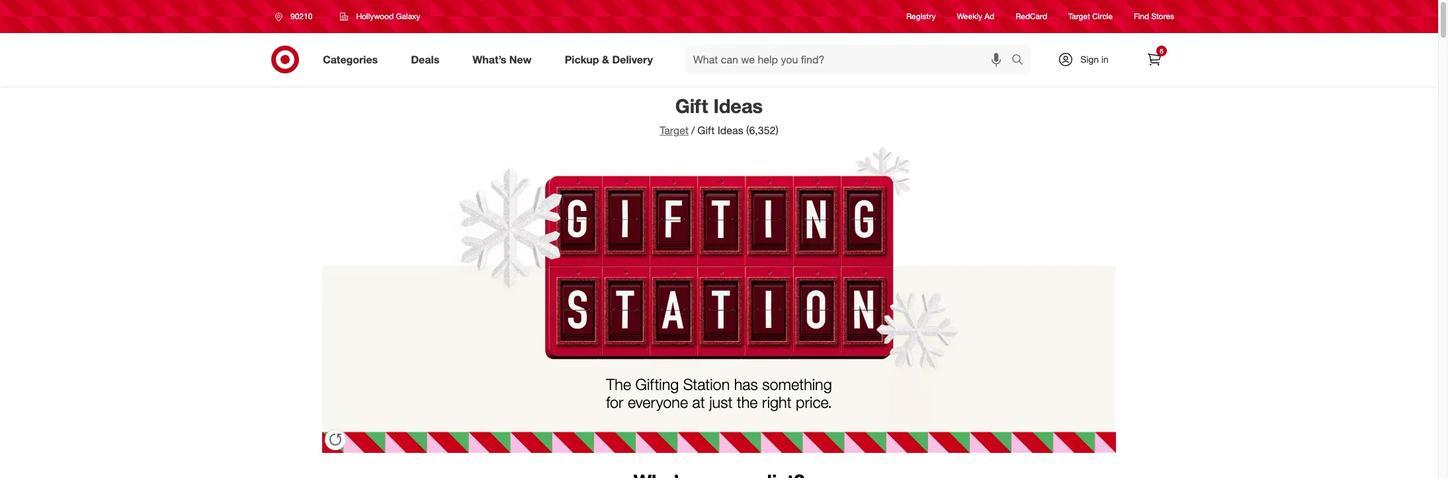 Task type: describe. For each thing, give the bounding box(es) containing it.
hollywood
[[356, 11, 394, 21]]

target inside the 'target circle' link
[[1069, 12, 1090, 21]]

price.
[[796, 393, 832, 412]]

find stores
[[1134, 12, 1175, 21]]

just
[[709, 393, 733, 412]]

search
[[1006, 54, 1038, 67]]

target circle link
[[1069, 11, 1113, 22]]

/
[[691, 124, 695, 137]]

pickup & delivery link
[[554, 45, 670, 74]]

find stores link
[[1134, 11, 1175, 22]]

sign in link
[[1047, 45, 1130, 74]]

circle
[[1093, 12, 1113, 21]]

0 vertical spatial ideas
[[714, 94, 763, 118]]

what's
[[473, 53, 506, 66]]

the gifting station has something for everyone at just the right price.
[[606, 375, 832, 412]]

What can we help you find? suggestions appear below search field
[[686, 45, 1015, 74]]

station
[[683, 375, 730, 394]]

0 vertical spatial gift
[[676, 94, 708, 118]]

right
[[762, 393, 792, 412]]

categories
[[323, 53, 378, 66]]

the
[[606, 375, 631, 394]]

search button
[[1006, 45, 1038, 77]]

6 link
[[1140, 45, 1169, 74]]

the
[[737, 393, 758, 412]]

hollywood galaxy button
[[332, 5, 429, 28]]

deals
[[411, 53, 440, 66]]

redcard link
[[1016, 11, 1048, 22]]

target circle
[[1069, 12, 1113, 21]]

galaxy
[[396, 11, 420, 21]]

redcard
[[1016, 12, 1048, 21]]

registry
[[907, 12, 936, 21]]

in
[[1102, 54, 1109, 65]]

sign
[[1081, 54, 1099, 65]]

(6,352)
[[746, 124, 779, 137]]

1 vertical spatial gift
[[698, 124, 715, 137]]



Task type: locate. For each thing, give the bounding box(es) containing it.
for
[[606, 393, 624, 412]]

weekly
[[957, 12, 983, 21]]

categories link
[[312, 45, 395, 74]]

1 horizontal spatial target
[[1069, 12, 1090, 21]]

gifting
[[636, 375, 679, 394]]

ideas
[[714, 94, 763, 118], [718, 124, 744, 137]]

delivery
[[612, 53, 653, 66]]

sign in
[[1081, 54, 1109, 65]]

weekly ad
[[957, 12, 995, 21]]

new
[[509, 53, 532, 66]]

ideas left (6,352)
[[718, 124, 744, 137]]

what's new
[[473, 53, 532, 66]]

ad
[[985, 12, 995, 21]]

0 horizontal spatial target
[[660, 124, 689, 137]]

deals link
[[400, 45, 456, 74]]

stores
[[1152, 12, 1175, 21]]

target link
[[660, 124, 689, 137]]

at
[[693, 393, 705, 412]]

gift up /
[[676, 94, 708, 118]]

pickup
[[565, 53, 599, 66]]

target inside gift ideas target / gift ideas (6,352)
[[660, 124, 689, 137]]

hollywood galaxy
[[356, 11, 420, 21]]

90210
[[290, 11, 313, 21]]

gift right /
[[698, 124, 715, 137]]

something
[[762, 375, 832, 394]]

target left circle
[[1069, 12, 1090, 21]]

has
[[734, 375, 758, 394]]

registry link
[[907, 11, 936, 22]]

6
[[1160, 47, 1164, 55]]

weekly ad link
[[957, 11, 995, 22]]

1 vertical spatial ideas
[[718, 124, 744, 137]]

1 vertical spatial target
[[660, 124, 689, 137]]

everyone
[[628, 393, 688, 412]]

target
[[1069, 12, 1090, 21], [660, 124, 689, 137]]

pickup & delivery
[[565, 53, 653, 66]]

target left /
[[660, 124, 689, 137]]

90210 button
[[267, 5, 326, 28]]

what's new link
[[461, 45, 548, 74]]

gift
[[676, 94, 708, 118], [698, 124, 715, 137]]

ideas up (6,352)
[[714, 94, 763, 118]]

find
[[1134, 12, 1149, 21]]

0 vertical spatial target
[[1069, 12, 1090, 21]]

&
[[602, 53, 609, 66]]

gift ideas target / gift ideas (6,352)
[[660, 94, 779, 137]]



Task type: vqa. For each thing, say whether or not it's contained in the screenshot.
left Target
yes



